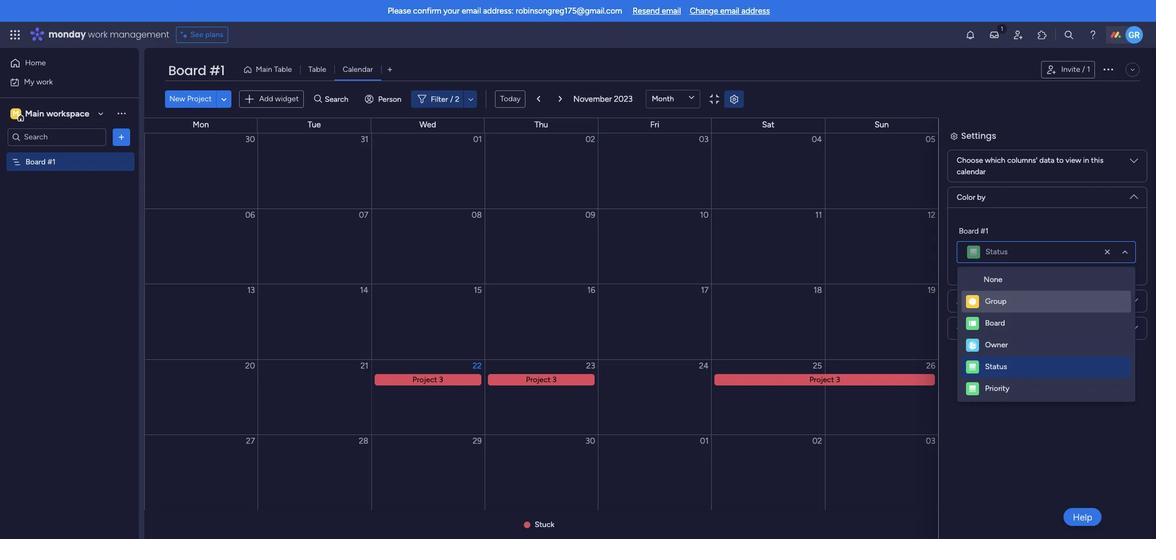 Task type: vqa. For each thing, say whether or not it's contained in the screenshot.
top which
yes



Task type: describe. For each thing, give the bounding box(es) containing it.
calendar button
[[335, 61, 381, 78]]

add widget
[[259, 94, 299, 103]]

workspace options image
[[116, 108, 127, 119]]

stuck
[[535, 520, 555, 529]]

1 image
[[997, 22, 1007, 35]]

my
[[24, 77, 34, 86]]

Board #1 field
[[166, 62, 228, 80]]

2 table from the left
[[308, 65, 326, 74]]

month
[[652, 94, 674, 103]]

dapulse dropdown down arrow image for color by
[[1130, 188, 1138, 201]]

#1 inside list box
[[47, 157, 55, 166]]

tue
[[308, 120, 321, 130]]

0 vertical spatial color by
[[957, 193, 986, 202]]

0 vertical spatial additional settings
[[957, 297, 1022, 306]]

home
[[25, 58, 46, 68]]

main for main table
[[256, 65, 272, 74]]

work for monday
[[88, 28, 108, 41]]

wed
[[420, 120, 436, 130]]

2 list arrow image from the left
[[559, 96, 562, 102]]

0 vertical spatial board #1 heading
[[959, 226, 989, 237]]

home button
[[7, 54, 117, 72]]

1 vertical spatial view
[[1065, 179, 1081, 188]]

work for my
[[36, 77, 53, 86]]

0 vertical spatial choose groups
[[957, 324, 1009, 333]]

options image
[[1102, 63, 1115, 76]]

main workspace
[[25, 108, 89, 118]]

group
[[985, 297, 1007, 306]]

main for main workspace
[[25, 108, 44, 118]]

1 list arrow image from the left
[[537, 96, 540, 102]]

my work
[[24, 77, 53, 86]]

sun
[[875, 120, 889, 130]]

0 vertical spatial groups
[[985, 324, 1009, 333]]

0 vertical spatial status
[[986, 247, 1008, 257]]

mon
[[193, 120, 209, 130]]

select product image
[[10, 29, 21, 40]]

add widget button
[[239, 90, 304, 108]]

workspace selection element
[[10, 107, 91, 121]]

0 vertical spatial data
[[1040, 156, 1055, 165]]

monday work management
[[48, 28, 169, 41]]

help
[[1073, 512, 1093, 523]]

plans
[[205, 30, 223, 39]]

see
[[190, 30, 204, 39]]

Search field
[[322, 92, 355, 107]]

expand board header image
[[1129, 65, 1137, 74]]

1 vertical spatial additional settings
[[957, 320, 1022, 329]]

search everything image
[[1064, 29, 1075, 40]]

1 vertical spatial status
[[985, 271, 1008, 280]]

main table button
[[239, 61, 300, 78]]

1
[[1087, 65, 1091, 74]]

main content containing settings
[[144, 118, 1156, 539]]

robinsongreg175@gmail.com
[[516, 6, 622, 16]]

v2 search image
[[314, 93, 322, 105]]

person button
[[361, 90, 408, 108]]

person
[[378, 95, 402, 104]]

0 vertical spatial color
[[957, 193, 976, 202]]

your
[[444, 6, 460, 16]]

apps image
[[1037, 29, 1048, 40]]

1 vertical spatial this
[[1091, 179, 1103, 188]]

new project
[[169, 94, 212, 103]]

2 vertical spatial status
[[985, 362, 1008, 372]]

0 vertical spatial this
[[1091, 156, 1104, 165]]

resend email
[[633, 6, 681, 16]]

project
[[187, 94, 212, 103]]

fri
[[650, 120, 659, 130]]

table button
[[300, 61, 335, 78]]

november 2023
[[574, 94, 633, 104]]

2
[[455, 95, 459, 104]]

board #1 inside list box
[[26, 157, 55, 166]]

calendar
[[343, 65, 373, 74]]

new
[[169, 94, 185, 103]]

1 vertical spatial to
[[1056, 179, 1063, 188]]

change email address
[[690, 6, 770, 16]]

see plans button
[[176, 27, 228, 43]]

1 vertical spatial additional
[[957, 320, 991, 329]]

none
[[984, 275, 1003, 284]]

filter / 2
[[431, 95, 459, 104]]

today button
[[495, 90, 526, 108]]

address:
[[483, 6, 514, 16]]



Task type: locate. For each thing, give the bounding box(es) containing it.
0 vertical spatial which
[[985, 156, 1006, 165]]

1 horizontal spatial /
[[1083, 65, 1086, 74]]

additional
[[957, 297, 992, 306], [957, 320, 991, 329]]

change email address link
[[690, 6, 770, 16]]

1 vertical spatial by
[[977, 216, 985, 226]]

additional up owner
[[957, 320, 991, 329]]

/ left 1
[[1083, 65, 1086, 74]]

resend
[[633, 6, 660, 16]]

which
[[985, 156, 1006, 165], [985, 179, 1005, 188]]

email for resend email
[[662, 6, 681, 16]]

invite / 1
[[1062, 65, 1091, 74]]

settings
[[961, 130, 997, 142], [961, 147, 996, 159], [994, 297, 1022, 306], [993, 320, 1022, 329]]

0 horizontal spatial email
[[462, 6, 481, 16]]

option
[[0, 152, 139, 154]]

1 vertical spatial board #1 heading
[[959, 249, 988, 260]]

table up widget
[[274, 65, 292, 74]]

options image
[[116, 132, 127, 142]]

greg robinson image
[[1126, 26, 1143, 44]]

/ for 2
[[450, 95, 453, 104]]

m
[[13, 109, 19, 118]]

in
[[1084, 156, 1090, 165], [1083, 179, 1089, 188]]

work right the my
[[36, 77, 53, 86]]

board inside field
[[168, 62, 206, 80]]

monday
[[48, 28, 86, 41]]

notifications image
[[965, 29, 976, 40]]

choose
[[957, 156, 983, 165], [957, 179, 983, 188], [957, 324, 983, 333], [957, 347, 983, 357]]

color
[[957, 193, 976, 202], [957, 216, 975, 226]]

choose which columns' data to view in this calendar
[[957, 156, 1104, 176], [957, 179, 1103, 200]]

list arrow image up thu
[[537, 96, 540, 102]]

workspace
[[46, 108, 89, 118]]

board #1 inside field
[[168, 62, 225, 80]]

board #1
[[168, 62, 225, 80], [26, 157, 55, 166], [959, 227, 989, 236], [959, 250, 988, 259]]

email right your
[[462, 6, 481, 16]]

please
[[388, 6, 411, 16]]

help image
[[1088, 29, 1099, 40]]

widget
[[275, 94, 299, 103]]

filter
[[431, 95, 448, 104]]

status down owner
[[985, 362, 1008, 372]]

1 vertical spatial choose which columns' data to view in this calendar
[[957, 179, 1103, 200]]

status
[[986, 247, 1008, 257], [985, 271, 1008, 280], [985, 362, 1008, 372]]

email right resend
[[662, 6, 681, 16]]

address
[[742, 6, 770, 16]]

change
[[690, 6, 718, 16]]

status up group
[[985, 271, 1008, 280]]

0 vertical spatial dapulse dropdown down arrow image
[[1130, 157, 1138, 169]]

1 vertical spatial /
[[450, 95, 453, 104]]

additional settings
[[957, 297, 1022, 306], [957, 320, 1022, 329]]

1 vertical spatial dapulse dropdown down arrow image
[[1130, 324, 1138, 336]]

help button
[[1064, 508, 1102, 526]]

add
[[259, 94, 273, 103]]

0 vertical spatial main
[[256, 65, 272, 74]]

1 vertical spatial groups
[[985, 347, 1009, 357]]

work right monday
[[88, 28, 108, 41]]

dapulse dropdown down arrow image
[[1130, 157, 1138, 169], [1130, 188, 1138, 201]]

1 vertical spatial calendar
[[957, 191, 986, 200]]

1 vertical spatial color
[[957, 216, 975, 226]]

board #1 group
[[957, 226, 1136, 263], [957, 249, 1136, 287]]

email for change email address
[[720, 6, 740, 16]]

0 vertical spatial /
[[1083, 65, 1086, 74]]

color by
[[957, 193, 986, 202], [957, 216, 985, 226]]

0 vertical spatial dapulse dropdown down arrow image
[[1130, 297, 1138, 309]]

board #1 heading
[[959, 226, 989, 237], [959, 249, 988, 260]]

#1
[[209, 62, 225, 80], [47, 157, 55, 166], [981, 227, 989, 236], [980, 250, 988, 259]]

0 horizontal spatial list arrow image
[[537, 96, 540, 102]]

1 horizontal spatial email
[[662, 6, 681, 16]]

main inside main table button
[[256, 65, 272, 74]]

resend email link
[[633, 6, 681, 16]]

groups up owner
[[985, 324, 1009, 333]]

work inside button
[[36, 77, 53, 86]]

main inside workspace selection element
[[25, 108, 44, 118]]

1 horizontal spatial list arrow image
[[559, 96, 562, 102]]

invite members image
[[1013, 29, 1024, 40]]

2 horizontal spatial email
[[720, 6, 740, 16]]

main table
[[256, 65, 292, 74]]

my work button
[[7, 73, 117, 91]]

choose groups up priority
[[957, 347, 1009, 357]]

additional settings up owner
[[957, 320, 1022, 329]]

1 vertical spatial main
[[25, 108, 44, 118]]

today
[[500, 94, 521, 103]]

additional down none in the bottom of the page
[[957, 297, 992, 306]]

#1 inside field
[[209, 62, 225, 80]]

board
[[168, 62, 206, 80], [26, 157, 46, 166], [959, 227, 979, 236], [959, 250, 979, 259], [985, 319, 1005, 328]]

calendar
[[957, 167, 986, 176], [957, 191, 986, 200]]

this
[[1091, 156, 1104, 165], [1091, 179, 1103, 188]]

angle down image
[[221, 95, 227, 103]]

main up add
[[256, 65, 272, 74]]

table
[[274, 65, 292, 74], [308, 65, 326, 74]]

list arrow image
[[537, 96, 540, 102], [559, 96, 562, 102]]

groups
[[985, 324, 1009, 333], [985, 347, 1009, 357]]

Search in workspace field
[[23, 131, 91, 143]]

dapulse dropdown down arrow image for choose which columns' data to view in this calendar
[[1130, 157, 1138, 169]]

table up v2 search icon
[[308, 65, 326, 74]]

dapulse dropdown down arrow image
[[1130, 297, 1138, 309], [1130, 324, 1138, 336]]

1 horizontal spatial main
[[256, 65, 272, 74]]

1 email from the left
[[462, 6, 481, 16]]

sat
[[762, 120, 775, 130]]

data
[[1040, 156, 1055, 165], [1039, 179, 1054, 188]]

by
[[978, 193, 986, 202], [977, 216, 985, 226]]

1 table from the left
[[274, 65, 292, 74]]

/ for 1
[[1083, 65, 1086, 74]]

new project button
[[165, 90, 216, 108]]

dapulse dropdown down arrow image for additional settings
[[1130, 297, 1138, 309]]

1 vertical spatial color by
[[957, 216, 985, 226]]

thu
[[535, 120, 548, 130]]

0 horizontal spatial work
[[36, 77, 53, 86]]

0 vertical spatial columns'
[[1008, 156, 1038, 165]]

0 horizontal spatial /
[[450, 95, 453, 104]]

1 vertical spatial dapulse dropdown down arrow image
[[1130, 188, 1138, 201]]

main
[[256, 65, 272, 74], [25, 108, 44, 118]]

2023
[[614, 94, 633, 104]]

please confirm your email address: robinsongreg175@gmail.com
[[388, 6, 622, 16]]

confirm
[[413, 6, 442, 16]]

1 vertical spatial in
[[1083, 179, 1089, 188]]

1 dapulse dropdown down arrow image from the top
[[1130, 157, 1138, 169]]

to
[[1057, 156, 1064, 165], [1056, 179, 1063, 188]]

0 vertical spatial in
[[1084, 156, 1090, 165]]

0 vertical spatial choose which columns' data to view in this calendar
[[957, 156, 1104, 176]]

/ left 2
[[450, 95, 453, 104]]

1 vertical spatial choose groups
[[957, 347, 1009, 357]]

main content
[[144, 118, 1156, 539]]

additional settings down none in the bottom of the page
[[957, 297, 1022, 306]]

email
[[462, 6, 481, 16], [662, 6, 681, 16], [720, 6, 740, 16]]

arrow down image
[[464, 93, 477, 106]]

0 vertical spatial view
[[1066, 156, 1082, 165]]

status up none in the bottom of the page
[[986, 247, 1008, 257]]

priority
[[985, 384, 1010, 393]]

1 vertical spatial work
[[36, 77, 53, 86]]

1 horizontal spatial work
[[88, 28, 108, 41]]

workspace image
[[10, 108, 21, 120]]

list arrow image left november
[[559, 96, 562, 102]]

work
[[88, 28, 108, 41], [36, 77, 53, 86]]

management
[[110, 28, 169, 41]]

0 vertical spatial by
[[978, 193, 986, 202]]

/
[[1083, 65, 1086, 74], [450, 95, 453, 104]]

0 vertical spatial additional
[[957, 297, 992, 306]]

groups up priority
[[985, 347, 1009, 357]]

invite
[[1062, 65, 1081, 74]]

0 vertical spatial to
[[1057, 156, 1064, 165]]

board #1 list box
[[0, 150, 139, 318]]

view
[[1066, 156, 1082, 165], [1065, 179, 1081, 188]]

1 vertical spatial columns'
[[1007, 179, 1037, 188]]

/ inside button
[[1083, 65, 1086, 74]]

2 dapulse dropdown down arrow image from the top
[[1130, 324, 1138, 336]]

1 dapulse dropdown down arrow image from the top
[[1130, 297, 1138, 309]]

choose groups
[[957, 324, 1009, 333], [957, 347, 1009, 357]]

owner
[[985, 340, 1008, 350]]

add view image
[[388, 66, 392, 74]]

invite / 1 button
[[1041, 61, 1095, 78]]

board inside list box
[[26, 157, 46, 166]]

1 vertical spatial which
[[985, 179, 1005, 188]]

inbox image
[[989, 29, 1000, 40]]

3 email from the left
[[720, 6, 740, 16]]

1 horizontal spatial table
[[308, 65, 326, 74]]

main right the workspace image
[[25, 108, 44, 118]]

columns'
[[1008, 156, 1038, 165], [1007, 179, 1037, 188]]

0 vertical spatial calendar
[[957, 167, 986, 176]]

2 email from the left
[[662, 6, 681, 16]]

0 horizontal spatial main
[[25, 108, 44, 118]]

choose groups up owner
[[957, 324, 1009, 333]]

2 dapulse dropdown down arrow image from the top
[[1130, 188, 1138, 201]]

see plans
[[190, 30, 223, 39]]

november
[[574, 94, 612, 104]]

0 horizontal spatial table
[[274, 65, 292, 74]]

0 vertical spatial work
[[88, 28, 108, 41]]

dapulse dropdown down arrow image for choose groups
[[1130, 324, 1138, 336]]

1 vertical spatial data
[[1039, 179, 1054, 188]]

email right "change"
[[720, 6, 740, 16]]



